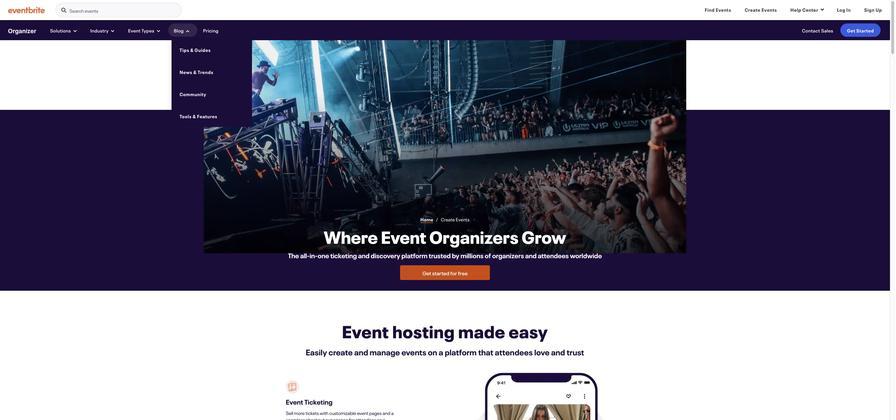 Task type: locate. For each thing, give the bounding box(es) containing it.
1 vertical spatial on
[[377, 416, 382, 420]]

2 horizontal spatial attendees
[[538, 250, 569, 260]]

attendees down easy
[[495, 346, 533, 358]]

0 vertical spatial on
[[428, 346, 437, 358]]

event inside "event ticketing sell more tickets with customizable event pages and a seamless checkout experience for attendees on"
[[286, 396, 303, 406]]

 image
[[286, 380, 299, 394]]

a inside "event ticketing sell more tickets with customizable event pages and a seamless checkout experience for attendees on"
[[391, 409, 394, 416]]

get
[[847, 27, 856, 34]]

events for create events
[[762, 6, 777, 13]]

0 horizontal spatial for
[[349, 416, 355, 420]]

tips
[[180, 46, 189, 53]]

0 vertical spatial &
[[190, 46, 194, 53]]

1 vertical spatial attendees
[[495, 346, 533, 358]]

0 horizontal spatial events
[[85, 7, 98, 14]]

find events link
[[700, 3, 737, 16]]

log
[[837, 6, 846, 13]]

0 vertical spatial create
[[745, 6, 761, 13]]

events right search
[[85, 7, 98, 14]]

& right tools
[[193, 112, 196, 119]]

on
[[428, 346, 437, 358], [377, 416, 382, 420]]

search
[[69, 7, 84, 14]]

event for hosting
[[342, 321, 389, 343]]

1 horizontal spatial create
[[745, 6, 761, 13]]

events inside search events button
[[85, 7, 98, 14]]

1 horizontal spatial on
[[428, 346, 437, 358]]

tools
[[180, 112, 192, 119]]

get
[[422, 269, 431, 277]]

2 vertical spatial &
[[193, 112, 196, 119]]

tools & features link
[[180, 110, 244, 122]]

home
[[421, 216, 433, 223]]

and right pages
[[383, 409, 390, 416]]

for inside "event ticketing sell more tickets with customizable event pages and a seamless checkout experience for attendees on"
[[349, 416, 355, 420]]

1 horizontal spatial events
[[402, 346, 426, 358]]

search events
[[69, 7, 98, 14]]

eventbrite image
[[8, 7, 45, 13]]

0 vertical spatial started
[[857, 27, 874, 34]]

events up organizers at bottom
[[456, 216, 470, 223]]

event hosting made easy easily create and manage events on a platform that attendees love and trust
[[306, 321, 584, 358]]

guides
[[195, 46, 211, 53]]

pages
[[369, 409, 382, 416]]

event left "types"
[[128, 27, 141, 34]]

platform left that at right
[[445, 346, 477, 358]]

more
[[294, 409, 305, 416]]

pricing link
[[201, 23, 221, 37]]

trust
[[567, 346, 584, 358]]

for
[[450, 269, 457, 277], [349, 416, 355, 420]]

log in link
[[832, 3, 856, 16]]

and
[[358, 250, 370, 260], [525, 250, 537, 260], [354, 346, 368, 358], [551, 346, 565, 358], [383, 409, 390, 416]]

0 horizontal spatial a
[[391, 409, 394, 416]]

1 horizontal spatial a
[[439, 346, 443, 358]]

1 horizontal spatial started
[[857, 27, 874, 34]]

0 horizontal spatial platform
[[402, 250, 428, 260]]

1 horizontal spatial for
[[450, 269, 457, 277]]

types
[[142, 27, 154, 34]]

event up more
[[286, 396, 303, 406]]

1 horizontal spatial events
[[716, 6, 731, 13]]

1 vertical spatial &
[[193, 68, 197, 75]]

2 horizontal spatial events
[[762, 6, 777, 13]]

event inside event hosting made easy easily create and manage events on a platform that attendees love and trust
[[342, 321, 389, 343]]

for left free
[[450, 269, 457, 277]]

1 vertical spatial for
[[349, 416, 355, 420]]

millions
[[461, 250, 484, 260]]

platform inside home / create events where event organizers grow the all-in-one ticketing and discovery platform trusted by millions of organizers and attendees worldwide
[[402, 250, 428, 260]]

secondary organizer element
[[0, 20, 890, 127]]

started right get
[[857, 27, 874, 34]]

create inside home / create events where event organizers grow the all-in-one ticketing and discovery platform trusted by millions of organizers and attendees worldwide
[[441, 216, 455, 223]]

0 horizontal spatial started
[[432, 269, 449, 277]]

1 horizontal spatial platform
[[445, 346, 477, 358]]

events inside "link"
[[762, 6, 777, 13]]

0 horizontal spatial events
[[456, 216, 470, 223]]

ticketing
[[330, 250, 357, 260]]

up
[[876, 6, 882, 13]]

sell
[[286, 409, 293, 416]]

all-
[[300, 250, 310, 260]]

get started
[[847, 27, 874, 34]]

attendees right experience
[[356, 416, 376, 420]]

0 vertical spatial for
[[450, 269, 457, 277]]

create inside "link"
[[745, 6, 761, 13]]

events down hosting
[[402, 346, 426, 358]]

submenu element
[[172, 39, 252, 127]]

a
[[439, 346, 443, 358], [391, 409, 394, 416]]

sales
[[821, 27, 834, 34]]

on inside "event ticketing sell more tickets with customizable event pages and a seamless checkout experience for attendees on"
[[377, 416, 382, 420]]

contact sales
[[802, 27, 834, 34]]

on right event
[[377, 416, 382, 420]]

events
[[716, 6, 731, 13], [762, 6, 777, 13], [456, 216, 470, 223]]

started inside secondary organizer element
[[857, 27, 874, 34]]

& right the news
[[193, 68, 197, 75]]

started inside button
[[432, 269, 449, 277]]

the
[[288, 250, 299, 260]]

& inside "link"
[[193, 112, 196, 119]]

and right create
[[354, 346, 368, 358]]

0 vertical spatial platform
[[402, 250, 428, 260]]

0 vertical spatial events
[[85, 7, 98, 14]]

and right love
[[551, 346, 565, 358]]

events left help at the top of the page
[[762, 6, 777, 13]]

a down hosting
[[439, 346, 443, 358]]

a right pages
[[391, 409, 394, 416]]

0 horizontal spatial on
[[377, 416, 382, 420]]

help
[[791, 6, 801, 13]]

community link
[[180, 88, 244, 100]]

platform
[[402, 250, 428, 260], [445, 346, 477, 358]]

platform up get at the bottom of the page
[[402, 250, 428, 260]]

attendees down the grow
[[538, 250, 569, 260]]

platform inside event hosting made easy easily create and manage events on a platform that attendees love and trust
[[445, 346, 477, 358]]

event
[[128, 27, 141, 34], [381, 226, 426, 249], [342, 321, 389, 343], [286, 396, 303, 406]]

started for get
[[432, 269, 449, 277]]

events
[[85, 7, 98, 14], [402, 346, 426, 358]]

organizers
[[429, 226, 519, 249]]

1 vertical spatial platform
[[445, 346, 477, 358]]

attendees inside home / create events where event organizers grow the all-in-one ticketing and discovery platform trusted by millions of organizers and attendees worldwide
[[538, 250, 569, 260]]

event for ticketing
[[286, 396, 303, 406]]

a inside event hosting made easy easily create and manage events on a platform that attendees love and trust
[[439, 346, 443, 358]]

1 vertical spatial create
[[441, 216, 455, 223]]

0 vertical spatial a
[[439, 346, 443, 358]]

home / create events where event organizers grow the all-in-one ticketing and discovery platform trusted by millions of organizers and attendees worldwide
[[288, 216, 602, 260]]

news & trends
[[180, 68, 213, 75]]

and down the grow
[[525, 250, 537, 260]]

1 vertical spatial events
[[402, 346, 426, 358]]

seamless
[[286, 416, 305, 420]]

grow
[[522, 226, 566, 249]]

customizable
[[329, 409, 356, 416]]

attendees inside "event ticketing sell more tickets with customizable event pages and a seamless checkout experience for attendees on"
[[356, 416, 376, 420]]

1 vertical spatial started
[[432, 269, 449, 277]]

started right get at the bottom of the page
[[432, 269, 449, 277]]

pricing
[[203, 27, 219, 34]]

/
[[436, 216, 438, 223]]

one
[[318, 250, 329, 260]]

0 vertical spatial attendees
[[538, 250, 569, 260]]

event up manage
[[342, 321, 389, 343]]

1 vertical spatial a
[[391, 409, 394, 416]]

discovery
[[371, 250, 400, 260]]

& right tips at the top
[[190, 46, 194, 53]]

0 horizontal spatial attendees
[[356, 416, 376, 420]]

started
[[857, 27, 874, 34], [432, 269, 449, 277]]

events right "find"
[[716, 6, 731, 13]]

on inside event hosting made easy easily create and manage events on a platform that attendees love and trust
[[428, 346, 437, 358]]

1 horizontal spatial attendees
[[495, 346, 533, 358]]

for left event
[[349, 416, 355, 420]]

event up discovery
[[381, 226, 426, 249]]

2 vertical spatial attendees
[[356, 416, 376, 420]]

event inside secondary organizer element
[[128, 27, 141, 34]]

&
[[190, 46, 194, 53], [193, 68, 197, 75], [193, 112, 196, 119]]

0 horizontal spatial create
[[441, 216, 455, 223]]

on down hosting
[[428, 346, 437, 358]]

attendees
[[538, 250, 569, 260], [495, 346, 533, 358], [356, 416, 376, 420]]

events inside event hosting made easy easily create and manage events on a platform that attendees love and trust
[[402, 346, 426, 358]]



Task type: describe. For each thing, give the bounding box(es) containing it.
of
[[485, 250, 491, 260]]

contact sales link
[[800, 23, 836, 37]]

& for news
[[193, 68, 197, 75]]

trusted
[[429, 250, 451, 260]]

& for tips
[[190, 46, 194, 53]]

find events
[[705, 6, 731, 13]]

industry
[[90, 27, 109, 34]]

help center
[[791, 6, 819, 13]]

with
[[320, 409, 329, 416]]

blog
[[174, 27, 184, 34]]

event inside home / create events where event organizers grow the all-in-one ticketing and discovery platform trusted by millions of organizers and attendees worldwide
[[381, 226, 426, 249]]

love
[[534, 346, 550, 358]]

events inside home / create events where event organizers grow the all-in-one ticketing and discovery platform trusted by millions of organizers and attendees worldwide
[[456, 216, 470, 223]]

solutions
[[50, 27, 71, 34]]

sign up
[[865, 6, 882, 13]]

manage
[[370, 346, 400, 358]]

get started for free button
[[400, 266, 490, 280]]

create events
[[745, 6, 777, 13]]

organizer
[[8, 26, 36, 35]]

a for hosting
[[439, 346, 443, 358]]

started for get
[[857, 27, 874, 34]]

create
[[329, 346, 353, 358]]

event types
[[128, 27, 154, 34]]

checkout
[[306, 416, 325, 420]]

easily
[[306, 346, 327, 358]]

organizers
[[492, 250, 524, 260]]

tips & guides
[[180, 46, 211, 53]]

made
[[458, 321, 505, 343]]

contact
[[802, 27, 820, 34]]

in-
[[310, 250, 318, 260]]

sign
[[865, 6, 875, 13]]

find
[[705, 6, 715, 13]]

features
[[197, 112, 217, 119]]

community
[[180, 90, 206, 97]]

get started for free link
[[400, 266, 490, 280]]

a for ticketing
[[391, 409, 394, 416]]

create events link
[[739, 3, 783, 16]]

in
[[847, 6, 851, 13]]

easy
[[509, 321, 548, 343]]

tools & features
[[180, 112, 217, 119]]

and right ticketing
[[358, 250, 370, 260]]

news & trends link
[[180, 66, 244, 77]]

worldwide
[[570, 250, 602, 260]]

tips & guides link
[[180, 44, 244, 55]]

hosting
[[392, 321, 455, 343]]

free
[[458, 269, 468, 277]]

get started for free
[[422, 269, 468, 277]]

event ticketing sell more tickets with customizable event pages and a seamless checkout experience for attendees on 
[[286, 396, 394, 420]]

search events button
[[56, 3, 182, 18]]

that
[[478, 346, 493, 358]]

get started link
[[841, 23, 881, 37]]

for inside button
[[450, 269, 457, 277]]

& for tools
[[193, 112, 196, 119]]

trends
[[198, 68, 213, 75]]

home link
[[421, 216, 433, 223]]

news
[[180, 68, 192, 75]]

phone showing an event listing page of eventbrite. the event is about a pizza making class, and there is a woman making a pizza. image
[[440, 371, 642, 420]]

attendees inside event hosting made easy easily create and manage events on a platform that attendees love and trust
[[495, 346, 533, 358]]

event for types
[[128, 27, 141, 34]]

log in
[[837, 6, 851, 13]]

sign up link
[[859, 3, 888, 16]]

event
[[357, 409, 368, 416]]

tickets
[[306, 409, 319, 416]]

by
[[452, 250, 460, 260]]

center
[[803, 6, 819, 13]]

experience
[[326, 416, 348, 420]]

ticketing
[[305, 396, 333, 406]]

where
[[324, 226, 378, 249]]

events for find events
[[716, 6, 731, 13]]

and inside "event ticketing sell more tickets with customizable event pages and a seamless checkout experience for attendees on"
[[383, 409, 390, 416]]



Task type: vqa. For each thing, say whether or not it's contained in the screenshot.
second the arrow left chunky_svg Image
no



